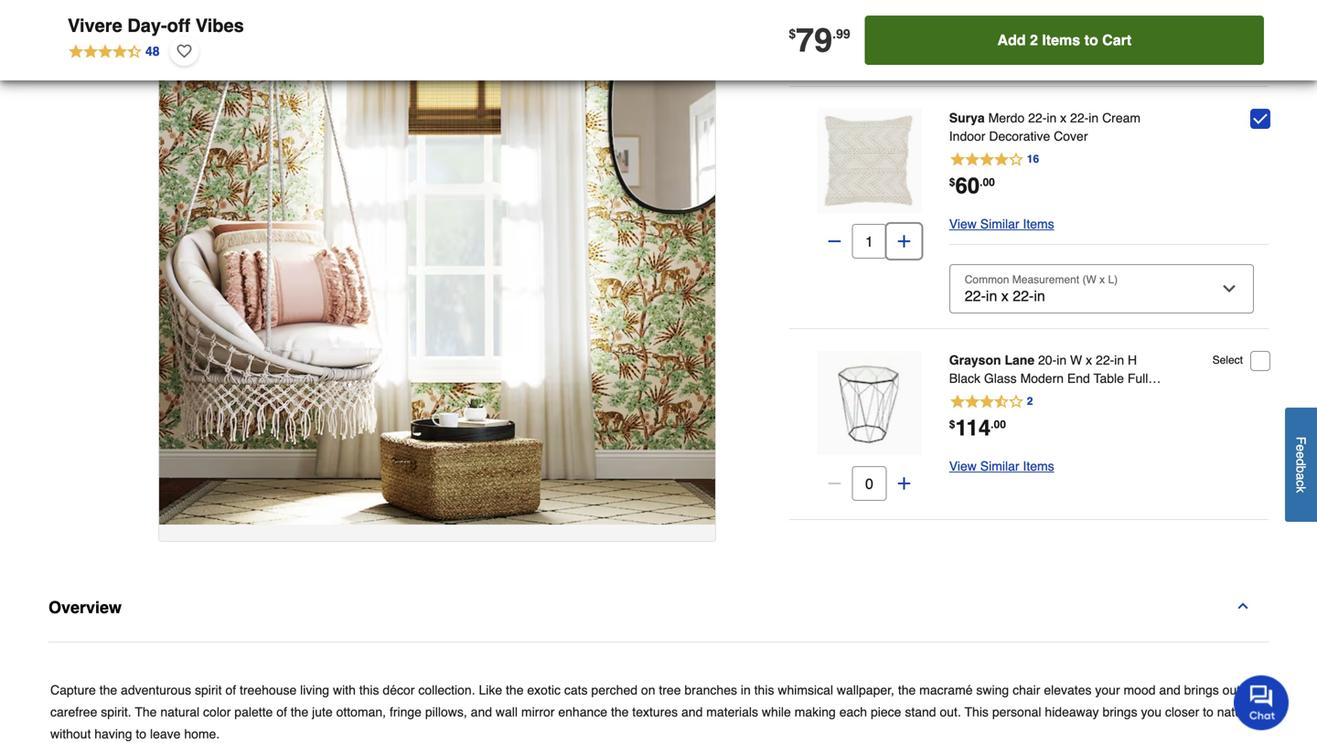 Task type: describe. For each thing, give the bounding box(es) containing it.
cats
[[564, 683, 588, 698]]

114
[[956, 416, 991, 441]]

in left cream
[[1089, 111, 1099, 125]]

enhance
[[558, 705, 608, 720]]

cart
[[1103, 32, 1132, 48]]

minus image
[[826, 232, 844, 251]]

w
[[1070, 353, 1083, 368]]

on
[[641, 683, 655, 698]]

out.
[[940, 705, 961, 720]]

79
[[796, 21, 833, 59]]

2 e from the top
[[1294, 452, 1309, 459]]

cream
[[1102, 111, 1141, 125]]

end
[[1068, 371, 1090, 386]]

2 this from the left
[[754, 683, 774, 698]]

assembled
[[949, 390, 1013, 404]]

in up cover
[[1047, 111, 1057, 125]]

each
[[840, 705, 867, 720]]

macramé
[[920, 683, 973, 698]]

the up spirit.
[[99, 683, 117, 698]]

b
[[1294, 466, 1309, 473]]

vivere
[[68, 15, 122, 36]]

while
[[762, 705, 791, 720]]

indoor
[[949, 129, 986, 144]]

minus image
[[826, 475, 844, 493]]

chevron up image
[[1236, 599, 1251, 614]]

living
[[300, 683, 329, 698]]

overview button
[[48, 579, 1269, 642]]

capture
[[50, 683, 96, 698]]

table
[[1094, 371, 1124, 386]]

out
[[1223, 683, 1241, 698]]

x for 60
[[1060, 111, 1067, 125]]

fully
[[1128, 371, 1155, 386]]

capture the adventurous spirit of treehouse living with this décor collection.  like the exotic cats perched on tree branches in this whimsical wallpaper, the macramé swing chair elevates your mood and brings out a carefree spirit.  the natural color palette of the jute ottoman, fringe pillows, and wall mirror enhance the textures and materials while making each piece stand out. this personal hideaway brings you closer to nature without having to leave home.
[[50, 683, 1254, 742]]

overview
[[48, 599, 122, 618]]

swing
[[977, 683, 1009, 698]]

add
[[998, 32, 1026, 48]]

stepper number input field with increment and decrement buttons number field for minus icon
[[852, 467, 887, 501]]

1 this from the left
[[359, 683, 379, 698]]

00 for 114
[[994, 419, 1006, 431]]

20-
[[1038, 353, 1057, 368]]

. for 60
[[980, 176, 983, 189]]

0 horizontal spatial and
[[471, 705, 492, 720]]

16
[[1027, 153, 1039, 166]]

4 stars image
[[949, 151, 1040, 170]]

collection.
[[418, 683, 475, 698]]

f e e d b a c k
[[1294, 437, 1309, 493]]

with
[[333, 683, 356, 698]]

mood
[[1124, 683, 1156, 698]]

personal
[[992, 705, 1042, 720]]

décor
[[383, 683, 415, 698]]

f e e d b a c k button
[[1285, 408, 1317, 522]]

a inside button
[[1294, 473, 1309, 480]]

f
[[1294, 437, 1309, 445]]

plus image
[[895, 232, 913, 251]]

vibes
[[196, 15, 244, 36]]

hideaway
[[1045, 705, 1099, 720]]

piece
[[871, 705, 902, 720]]

add 2 items to cart button
[[865, 16, 1264, 65]]

view similar items button for 60
[[949, 213, 1055, 235]]

0 horizontal spatial 22-
[[1028, 111, 1047, 125]]

palette
[[234, 705, 273, 720]]

closer
[[1165, 705, 1200, 720]]

without
[[50, 727, 91, 742]]

ottoman,
[[336, 705, 386, 720]]

pillows,
[[425, 705, 467, 720]]

in inside capture the adventurous spirit of treehouse living with this décor collection.  like the exotic cats perched on tree branches in this whimsical wallpaper, the macramé swing chair elevates your mood and brings out a carefree spirit.  the natural color palette of the jute ottoman, fringe pillows, and wall mirror enhance the textures and materials while making each piece stand out. this personal hideaway brings you closer to nature without having to leave home.
[[741, 683, 751, 698]]

1 vertical spatial brings
[[1103, 705, 1138, 720]]

chat invite button image
[[1234, 675, 1290, 731]]

wallpaper,
[[837, 683, 895, 698]]

k
[[1294, 487, 1309, 493]]

perched
[[591, 683, 638, 698]]

merdo
[[989, 111, 1025, 125]]

the
[[135, 705, 157, 720]]

having
[[94, 727, 132, 742]]

black
[[949, 371, 981, 386]]

like
[[479, 683, 502, 698]]

grayson
[[949, 353, 1001, 368]]

adventurous
[[121, 683, 191, 698]]

mirror
[[521, 705, 555, 720]]

cover
[[1054, 129, 1088, 144]]

exotic
[[527, 683, 561, 698]]

d
[[1294, 459, 1309, 466]]

home.
[[184, 727, 220, 742]]

the up stand
[[898, 683, 916, 698]]

1 e from the top
[[1294, 445, 1309, 452]]

materials
[[707, 705, 758, 720]]

the up wall
[[506, 683, 524, 698]]

plus image
[[895, 475, 913, 493]]

0 horizontal spatial of
[[225, 683, 236, 698]]

view similar items button for 114
[[949, 456, 1055, 478]]

in left h
[[1115, 353, 1125, 368]]



Task type: locate. For each thing, give the bounding box(es) containing it.
22- for 114
[[1096, 353, 1115, 368]]

$ for 60
[[949, 176, 956, 189]]

x for 114
[[1086, 353, 1093, 368]]

0 vertical spatial to
[[1085, 32, 1099, 48]]

2 inside 3.5 stars image
[[1027, 395, 1033, 408]]

the left jute
[[291, 705, 309, 720]]

view similar items down $ 60 . 00
[[949, 217, 1055, 231]]

0 vertical spatial a
[[1294, 473, 1309, 480]]

20-in w x 22-in h black glass modern end table fully assembled
[[949, 353, 1155, 404]]

0 vertical spatial items
[[1042, 32, 1081, 48]]

0 horizontal spatial to
[[136, 727, 146, 742]]

0 vertical spatial x
[[1060, 111, 1067, 125]]

0 horizontal spatial .
[[833, 26, 836, 41]]

of down treehouse
[[276, 705, 287, 720]]

this
[[965, 705, 989, 720]]

carefree
[[50, 705, 97, 720]]

x right w
[[1086, 353, 1093, 368]]

1 vertical spatial a
[[1244, 683, 1251, 698]]

1 vertical spatial to
[[1203, 705, 1214, 720]]

60
[[956, 173, 980, 199]]

stepper number input field with increment and decrement buttons number field right minus image
[[852, 224, 887, 259]]

22- up decorative
[[1028, 111, 1047, 125]]

4.4 stars image
[[68, 41, 161, 61]]

whimsical
[[778, 683, 833, 698]]

similar down $ 60 . 00
[[981, 217, 1020, 231]]

e
[[1294, 445, 1309, 452], [1294, 452, 1309, 459]]

off
[[167, 15, 190, 36]]

0 vertical spatial 2
[[1030, 32, 1038, 48]]

surya
[[949, 111, 985, 125]]

to down the on the bottom left of page
[[136, 727, 146, 742]]

view
[[949, 217, 977, 231], [949, 459, 977, 474]]

$ inside $ 60 . 00
[[949, 176, 956, 189]]

Stepper number input field with increment and decrement buttons number field
[[852, 224, 887, 259], [852, 467, 887, 501]]

48 button
[[68, 37, 161, 66]]

select
[[1213, 354, 1243, 367]]

of right 'spirit'
[[225, 683, 236, 698]]

00 for 60
[[983, 176, 995, 189]]

2 horizontal spatial 22-
[[1096, 353, 1115, 368]]

$ left 99
[[789, 26, 796, 41]]

this up ottoman,
[[359, 683, 379, 698]]

1 view similar items button from the top
[[949, 213, 1055, 235]]

. inside $ 114 . 00
[[991, 419, 994, 431]]

quickview image for 60
[[860, 152, 879, 170]]

00 inside $ 114 . 00
[[994, 419, 1006, 431]]

1 vertical spatial view similar items
[[949, 459, 1055, 474]]

2 down modern
[[1027, 395, 1033, 408]]

2 view from the top
[[949, 459, 977, 474]]

2 vertical spatial items
[[1023, 459, 1055, 474]]

stepper number input field with increment and decrement buttons number field right minus icon
[[852, 467, 887, 501]]

1 vertical spatial stepper number input field with increment and decrement buttons number field
[[852, 467, 887, 501]]

$ 114 . 00
[[949, 416, 1006, 441]]

0 vertical spatial stepper number input field with increment and decrement buttons number field
[[852, 224, 887, 259]]

similar for 114
[[981, 459, 1020, 474]]

. inside $ 60 . 00
[[980, 176, 983, 189]]

in up materials
[[741, 683, 751, 698]]

view similar items button
[[949, 213, 1055, 235], [949, 456, 1055, 478]]

e up d
[[1294, 445, 1309, 452]]

1 vertical spatial similar
[[981, 459, 1020, 474]]

view similar items for 60
[[949, 217, 1055, 231]]

00 down 3.5 stars image
[[994, 419, 1006, 431]]

2 quickview image from the top
[[860, 394, 879, 413]]

spirit.
[[101, 705, 131, 720]]

0 horizontal spatial brings
[[1103, 705, 1138, 720]]

a right out
[[1244, 683, 1251, 698]]

natural
[[160, 705, 200, 720]]

99
[[836, 26, 851, 41]]

2 horizontal spatial .
[[991, 419, 994, 431]]

1 horizontal spatial brings
[[1184, 683, 1219, 698]]

grayson lane
[[949, 353, 1035, 368]]

x
[[1060, 111, 1067, 125], [1086, 353, 1093, 368]]

22- up cover
[[1070, 111, 1089, 125]]

2
[[1030, 32, 1038, 48], [1027, 395, 1033, 408]]

1 vertical spatial .
[[980, 176, 983, 189]]

glass
[[984, 371, 1017, 386]]

1 vertical spatial view
[[949, 459, 977, 474]]

view similar items down $ 114 . 00
[[949, 459, 1055, 474]]

view similar items
[[949, 217, 1055, 231], [949, 459, 1055, 474]]

0 vertical spatial brings
[[1184, 683, 1219, 698]]

view similar items for 114
[[949, 459, 1055, 474]]

2 view similar items button from the top
[[949, 456, 1055, 478]]

vivere home decor collections image
[[159, 0, 716, 525]]

1 vertical spatial quickview image
[[860, 394, 879, 413]]

items down 3.5 stars image
[[1023, 459, 1055, 474]]

similar
[[981, 217, 1020, 231], [981, 459, 1020, 474]]

1 horizontal spatial this
[[754, 683, 774, 698]]

this up while
[[754, 683, 774, 698]]

. for 79
[[833, 26, 836, 41]]

items for 114
[[1023, 459, 1055, 474]]

1 vertical spatial view similar items button
[[949, 456, 1055, 478]]

color
[[203, 705, 231, 720]]

0 vertical spatial view
[[949, 217, 977, 231]]

x inside merdo 22-in x 22-in cream indoor decorative cover
[[1060, 111, 1067, 125]]

items
[[1042, 32, 1081, 48], [1023, 217, 1055, 231], [1023, 459, 1055, 474]]

2 stepper number input field with increment and decrement buttons number field from the top
[[852, 467, 887, 501]]

$ for 114
[[949, 419, 956, 431]]

view down "60"
[[949, 217, 977, 231]]

0 vertical spatial similar
[[981, 217, 1020, 231]]

2 horizontal spatial and
[[1160, 683, 1181, 698]]

view similar items button down $ 114 . 00
[[949, 456, 1055, 478]]

nature
[[1217, 705, 1254, 720]]

48
[[145, 44, 160, 58]]

0 horizontal spatial x
[[1060, 111, 1067, 125]]

1 vertical spatial $
[[949, 176, 956, 189]]

treehouse
[[240, 683, 297, 698]]

1 horizontal spatial and
[[682, 705, 703, 720]]

2 similar from the top
[[981, 459, 1020, 474]]

brings
[[1184, 683, 1219, 698], [1103, 705, 1138, 720]]

$ for 79
[[789, 26, 796, 41]]

1 view similar items from the top
[[949, 217, 1055, 231]]

c
[[1294, 480, 1309, 487]]

1 horizontal spatial .
[[980, 176, 983, 189]]

stand
[[905, 705, 936, 720]]

1 vertical spatial items
[[1023, 217, 1055, 231]]

to inside button
[[1085, 32, 1099, 48]]

1 horizontal spatial a
[[1294, 473, 1309, 480]]

x inside 20-in w x 22-in h black glass modern end table fully assembled
[[1086, 353, 1093, 368]]

spirit
[[195, 683, 222, 698]]

0 vertical spatial view similar items button
[[949, 213, 1055, 235]]

modern
[[1021, 371, 1064, 386]]

a up k
[[1294, 473, 1309, 480]]

$ inside $ 79 . 99
[[789, 26, 796, 41]]

2 inside add 2 items to cart button
[[1030, 32, 1038, 48]]

3.5 stars image
[[949, 393, 1034, 412]]

chair
[[1013, 683, 1041, 698]]

00 right "60"
[[983, 176, 995, 189]]

items inside button
[[1042, 32, 1081, 48]]

add 2 items to cart
[[998, 32, 1132, 48]]

$ down 4 stars image
[[949, 176, 956, 189]]

0 vertical spatial $
[[789, 26, 796, 41]]

1 similar from the top
[[981, 217, 1020, 231]]

view down 114
[[949, 459, 977, 474]]

branches
[[685, 683, 737, 698]]

2 horizontal spatial to
[[1203, 705, 1214, 720]]

1 stepper number input field with increment and decrement buttons number field from the top
[[852, 224, 887, 259]]

1 horizontal spatial 22-
[[1070, 111, 1089, 125]]

1 vertical spatial 00
[[994, 419, 1006, 431]]

items right add
[[1042, 32, 1081, 48]]

fringe
[[390, 705, 422, 720]]

0 vertical spatial 00
[[983, 176, 995, 189]]

0 vertical spatial view similar items
[[949, 217, 1055, 231]]

items down 16
[[1023, 217, 1055, 231]]

and down "branches"
[[682, 705, 703, 720]]

to right closer
[[1203, 705, 1214, 720]]

. inside $ 79 . 99
[[833, 26, 836, 41]]

0 vertical spatial of
[[225, 683, 236, 698]]

of
[[225, 683, 236, 698], [276, 705, 287, 720]]

to left cart
[[1085, 32, 1099, 48]]

1 vertical spatial 2
[[1027, 395, 1033, 408]]

1 horizontal spatial x
[[1086, 353, 1093, 368]]

1 horizontal spatial of
[[276, 705, 287, 720]]

$ 60 . 00
[[949, 173, 995, 199]]

your
[[1095, 683, 1120, 698]]

brings down the your
[[1103, 705, 1138, 720]]

making
[[795, 705, 836, 720]]

day-
[[127, 15, 167, 36]]

in left w
[[1057, 353, 1067, 368]]

1 view from the top
[[949, 217, 977, 231]]

lane
[[1005, 353, 1035, 368]]

2 vertical spatial to
[[136, 727, 146, 742]]

and down like on the left bottom
[[471, 705, 492, 720]]

0 horizontal spatial this
[[359, 683, 379, 698]]

2 vertical spatial .
[[991, 419, 994, 431]]

0 vertical spatial .
[[833, 26, 836, 41]]

and up closer
[[1160, 683, 1181, 698]]

. for 114
[[991, 419, 994, 431]]

heart outline image
[[177, 41, 192, 61]]

merdo 22-in x 22-in cream indoor decorative cover
[[949, 111, 1141, 144]]

2 vertical spatial $
[[949, 419, 956, 431]]

$ inside $ 114 . 00
[[949, 419, 956, 431]]

items for 60
[[1023, 217, 1055, 231]]

0 vertical spatial quickview image
[[860, 152, 879, 170]]

h
[[1128, 353, 1137, 368]]

1 vertical spatial x
[[1086, 353, 1093, 368]]

similar down $ 114 . 00
[[981, 459, 1020, 474]]

0 horizontal spatial a
[[1244, 683, 1251, 698]]

textures
[[632, 705, 678, 720]]

x up cover
[[1060, 111, 1067, 125]]

quickview image
[[860, 152, 879, 170], [860, 394, 879, 413]]

you
[[1141, 705, 1162, 720]]

view for 114
[[949, 459, 977, 474]]

view similar items button down $ 60 . 00
[[949, 213, 1055, 235]]

1 quickview image from the top
[[860, 152, 879, 170]]

tree
[[659, 683, 681, 698]]

$ down the assembled
[[949, 419, 956, 431]]

and
[[1160, 683, 1181, 698], [471, 705, 492, 720], [682, 705, 703, 720]]

1 vertical spatial of
[[276, 705, 287, 720]]

e up b
[[1294, 452, 1309, 459]]

wall
[[496, 705, 518, 720]]

2 right add
[[1030, 32, 1038, 48]]

2 view similar items from the top
[[949, 459, 1055, 474]]

a inside capture the adventurous spirit of treehouse living with this décor collection.  like the exotic cats perched on tree branches in this whimsical wallpaper, the macramé swing chair elevates your mood and brings out a carefree spirit.  the natural color palette of the jute ottoman, fringe pillows, and wall mirror enhance the textures and materials while making each piece stand out. this personal hideaway brings you closer to nature without having to leave home.
[[1244, 683, 1251, 698]]

decorative
[[989, 129, 1051, 144]]

view for 60
[[949, 217, 977, 231]]

vivere day-off vibes
[[68, 15, 244, 36]]

$ 79 . 99
[[789, 21, 851, 59]]

$
[[789, 26, 796, 41], [949, 176, 956, 189], [949, 419, 956, 431]]

the down perched
[[611, 705, 629, 720]]

1 horizontal spatial to
[[1085, 32, 1099, 48]]

22- up table
[[1096, 353, 1115, 368]]

quickview image for 114
[[860, 394, 879, 413]]

similar for 60
[[981, 217, 1020, 231]]

leave
[[150, 727, 181, 742]]

stepper number input field with increment and decrement buttons number field for minus image
[[852, 224, 887, 259]]

00
[[983, 176, 995, 189], [994, 419, 1006, 431]]

22- inside 20-in w x 22-in h black glass modern end table fully assembled
[[1096, 353, 1115, 368]]

brings up closer
[[1184, 683, 1219, 698]]

22- for 60
[[1070, 111, 1089, 125]]

00 inside $ 60 . 00
[[983, 176, 995, 189]]



Task type: vqa. For each thing, say whether or not it's contained in the screenshot.
Account
no



